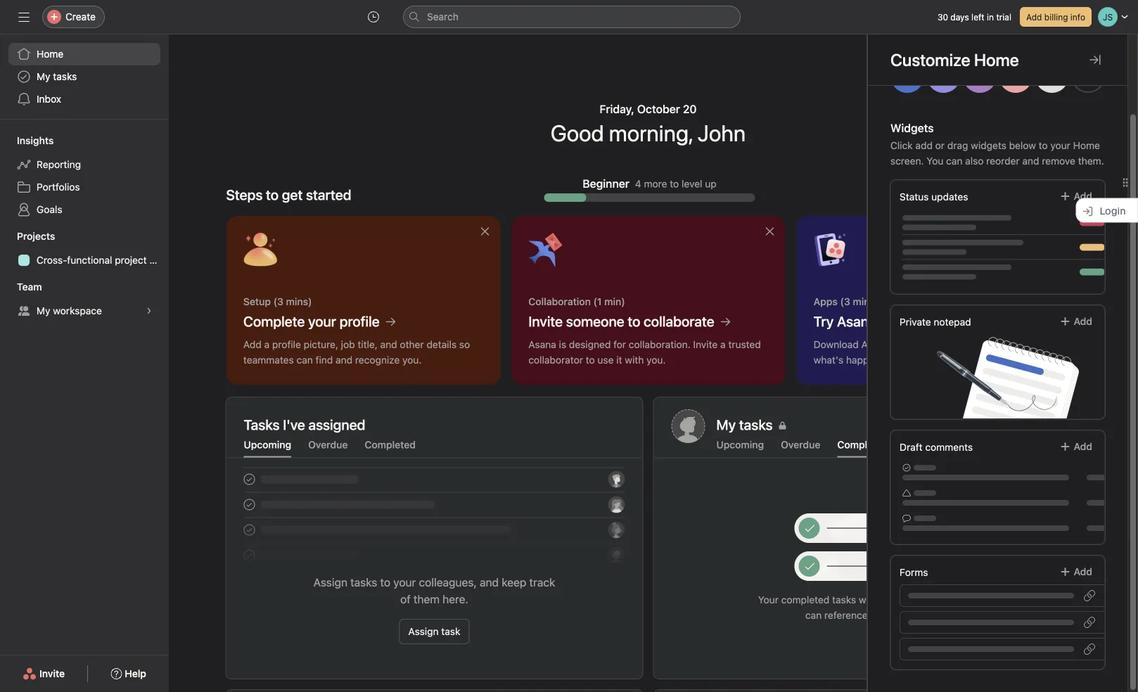 Task type: vqa. For each thing, say whether or not it's contained in the screenshot.
bottom Ja
no



Task type: locate. For each thing, give the bounding box(es) containing it.
4 add button from the top
[[1051, 559, 1102, 585]]

0 horizontal spatial overdue button
[[308, 439, 348, 458]]

portfolios link
[[8, 176, 160, 198]]

cross-
[[37, 254, 67, 266]]

1 horizontal spatial completed
[[838, 439, 889, 451]]

1 add button from the top
[[1051, 184, 1102, 209]]

1 horizontal spatial can
[[806, 610, 822, 621]]

can inside add a profile picture, job title, and other details so teammates can find and recognize you.
[[296, 354, 313, 366]]

private notepad
[[900, 316, 972, 328]]

october
[[638, 102, 680, 116]]

your inside assign tasks to your colleagues, and keep track of them here.
[[394, 576, 416, 589]]

create button
[[42, 6, 105, 28]]

invite inside asana is designed for collaboration. invite a trusted collaborator to use it with you.
[[693, 339, 718, 350]]

2 my from the top
[[37, 305, 50, 317]]

can for drag
[[947, 155, 963, 167]]

my down team
[[37, 305, 50, 317]]

0 horizontal spatial them
[[414, 593, 440, 606]]

to left colleagues,
[[380, 576, 391, 589]]

upcoming button down my tasks
[[717, 439, 764, 458]]

invite for invite
[[39, 668, 65, 680]]

a right get
[[982, 339, 987, 350]]

1 vertical spatial my
[[37, 305, 50, 317]]

info
[[1071, 12, 1086, 22]]

asana's
[[837, 313, 887, 330], [861, 339, 897, 350]]

you. down other
[[402, 354, 421, 366]]

so inside add a profile picture, job title, and other details so teammates can find and recognize you.
[[459, 339, 470, 350]]

assign for assign task
[[408, 626, 439, 638]]

invite someone to collaborate
[[528, 313, 714, 330]]

completed button for first the "overdue" button from left
[[365, 439, 416, 458]]

1 horizontal spatial dismiss image
[[764, 226, 776, 237]]

collaborator
[[528, 354, 583, 366]]

and
[[1023, 155, 1040, 167], [380, 339, 397, 350], [335, 354, 352, 366], [897, 354, 914, 366], [480, 576, 499, 589]]

help
[[125, 668, 146, 680]]

my for my workspace
[[37, 305, 50, 317]]

add
[[916, 140, 933, 151]]

0 horizontal spatial completed button
[[365, 439, 416, 458]]

0 horizontal spatial assign
[[314, 576, 348, 589]]

happening
[[846, 354, 894, 366]]

add button for updates
[[1051, 184, 1102, 209]]

mobile up download asana's mobile app to get a pulse on what's happening and capture tasks on the go. at right
[[890, 313, 933, 330]]

on up go.
[[1017, 339, 1028, 350]]

0 horizontal spatial can
[[296, 354, 313, 366]]

you. inside add a profile picture, job title, and other details so teammates can find and recognize you.
[[402, 354, 421, 366]]

1 vertical spatial home
[[1074, 140, 1101, 151]]

2 horizontal spatial a
[[982, 339, 987, 350]]

here,
[[911, 594, 934, 606]]

2 completed from the left
[[838, 439, 889, 451]]

0 horizontal spatial upcoming
[[244, 439, 291, 451]]

home inside click add or drag widgets below to your home screen. you can also reorder and remove them.
[[1074, 140, 1101, 151]]

4
[[635, 178, 642, 189]]

dismiss image for invite someone to collaborate
[[764, 226, 776, 237]]

1 dismiss image from the left
[[479, 226, 490, 237]]

can inside click add or drag widgets below to your home screen. you can also reorder and remove them.
[[947, 155, 963, 167]]

0 horizontal spatial so
[[459, 339, 470, 350]]

1 horizontal spatial invite
[[528, 313, 563, 330]]

0 horizontal spatial overdue
[[308, 439, 348, 451]]

widgets
[[891, 121, 934, 135]]

asana is designed for collaboration. invite a trusted collaborator to use it with you.
[[528, 339, 761, 366]]

more
[[644, 178, 667, 189]]

cross-functional project plan
[[37, 254, 169, 266]]

title,
[[357, 339, 377, 350]]

to left get
[[953, 339, 962, 350]]

app inside apps (3 mins) try asana's mobile app
[[936, 313, 960, 330]]

trusted
[[728, 339, 761, 350]]

a inside asana is designed for collaboration. invite a trusted collaborator to use it with you.
[[720, 339, 726, 350]]

home up them.
[[1074, 140, 1101, 151]]

is
[[559, 339, 566, 350]]

0 vertical spatial asana's
[[837, 313, 887, 330]]

1 vertical spatial profile
[[272, 339, 301, 350]]

assign task button
[[399, 619, 470, 645]]

notepad
[[934, 316, 972, 328]]

profile up "teammates"
[[272, 339, 301, 350]]

2 dismiss image from the left
[[764, 226, 776, 237]]

1 horizontal spatial on
[[1017, 339, 1028, 350]]

can down drag
[[947, 155, 963, 167]]

2 add button from the top
[[1051, 309, 1102, 334]]

0 vertical spatial app
[[936, 313, 960, 330]]

assign inside button
[[408, 626, 439, 638]]

and left keep
[[480, 576, 499, 589]]

your up picture,
[[308, 313, 336, 330]]

on left "the"
[[980, 354, 992, 366]]

0 horizontal spatial profile
[[272, 339, 301, 350]]

can down completed on the right bottom
[[806, 610, 822, 621]]

search button
[[403, 6, 741, 28]]

to up asana is designed for collaboration. invite a trusted collaborator to use it with you.
[[628, 313, 640, 330]]

a left trusted
[[720, 339, 726, 350]]

app
[[936, 313, 960, 330], [933, 339, 950, 350]]

1 vertical spatial can
[[296, 354, 313, 366]]

in
[[987, 12, 994, 22]]

2 vertical spatial can
[[806, 610, 822, 621]]

upcoming button
[[244, 439, 291, 458], [717, 439, 764, 458]]

1 horizontal spatial a
[[720, 339, 726, 350]]

0 vertical spatial invite
[[528, 313, 563, 330]]

0 horizontal spatial home
[[37, 48, 64, 60]]

1 horizontal spatial (3 mins)
[[840, 296, 879, 308]]

profile up title,
[[339, 313, 379, 330]]

2 horizontal spatial invite
[[693, 339, 718, 350]]

click
[[891, 140, 913, 151]]

to left level
[[670, 178, 679, 189]]

you
[[927, 155, 944, 167]]

1 upcoming button from the left
[[244, 439, 291, 458]]

2 vertical spatial your
[[394, 576, 416, 589]]

up
[[705, 178, 717, 189]]

30
[[938, 12, 949, 22]]

2 a from the left
[[720, 339, 726, 350]]

picture,
[[303, 339, 338, 350]]

to right below
[[1039, 140, 1048, 151]]

1 a from the left
[[264, 339, 269, 350]]

my inside global element
[[37, 71, 50, 82]]

setup (3 mins)
[[243, 296, 312, 308]]

my
[[37, 71, 50, 82], [37, 305, 50, 317]]

1 completed button from the left
[[365, 439, 416, 458]]

1 overdue from the left
[[308, 439, 348, 451]]

app up capture at the bottom
[[933, 339, 950, 350]]

tasks
[[244, 417, 280, 433]]

1 vertical spatial asana's
[[861, 339, 897, 350]]

1 you. from the left
[[402, 354, 421, 366]]

1 vertical spatial assign
[[408, 626, 439, 638]]

asana's up download
[[837, 313, 887, 330]]

0 vertical spatial your
[[1051, 140, 1071, 151]]

1 vertical spatial so
[[936, 594, 947, 606]]

0 vertical spatial mobile
[[890, 313, 933, 330]]

0 vertical spatial so
[[459, 339, 470, 350]]

home inside global element
[[37, 48, 64, 60]]

goals
[[37, 204, 62, 215]]

below
[[1010, 140, 1036, 151]]

portfolios
[[37, 181, 80, 193]]

1 horizontal spatial home
[[1074, 140, 1101, 151]]

my inside teams element
[[37, 305, 50, 317]]

see details, my workspace image
[[145, 307, 153, 315]]

(3 mins) right "apps"
[[840, 296, 879, 308]]

upcoming down my tasks
[[717, 439, 764, 451]]

0 horizontal spatial you.
[[402, 354, 421, 366]]

1 vertical spatial on
[[980, 354, 992, 366]]

add inside add a profile picture, job title, and other details so teammates can find and recognize you.
[[243, 339, 261, 350]]

also
[[966, 155, 984, 167]]

can left find
[[296, 354, 313, 366]]

capture
[[916, 354, 951, 366]]

1 horizontal spatial so
[[936, 594, 947, 606]]

0 vertical spatial them
[[414, 593, 440, 606]]

customize button
[[990, 85, 1071, 110]]

invite for invite someone to collaborate
[[528, 313, 563, 330]]

0 vertical spatial on
[[1017, 339, 1028, 350]]

1 horizontal spatial your
[[394, 576, 416, 589]]

history image
[[368, 11, 379, 23]]

to inside download asana's mobile app to get a pulse on what's happening and capture tasks on the go.
[[953, 339, 962, 350]]

2 horizontal spatial can
[[947, 155, 963, 167]]

and left capture at the bottom
[[897, 354, 914, 366]]

home up my tasks
[[37, 48, 64, 60]]

1 vertical spatial mobile
[[900, 339, 930, 350]]

setup
[[243, 296, 271, 308]]

download asana's mobile app to get a pulse on what's happening and capture tasks on the go.
[[814, 339, 1028, 366]]

so right details
[[459, 339, 470, 350]]

download
[[814, 339, 859, 350]]

1 completed from the left
[[365, 439, 416, 451]]

here.
[[443, 593, 469, 606]]

2 vertical spatial invite
[[39, 668, 65, 680]]

3 a from the left
[[982, 339, 987, 350]]

a up "teammates"
[[264, 339, 269, 350]]

them right of at the left bottom
[[414, 593, 440, 606]]

1 vertical spatial invite
[[693, 339, 718, 350]]

2 upcoming button from the left
[[717, 439, 764, 458]]

friday,
[[600, 102, 635, 116]]

tasks inside download asana's mobile app to get a pulse on what's happening and capture tasks on the go.
[[954, 354, 978, 366]]

0 vertical spatial home
[[37, 48, 64, 60]]

completed
[[782, 594, 830, 606]]

0 horizontal spatial invite
[[39, 668, 65, 680]]

0 horizontal spatial completed
[[365, 439, 416, 451]]

beginner
[[583, 177, 630, 190]]

to left use
[[586, 354, 595, 366]]

0 vertical spatial profile
[[339, 313, 379, 330]]

option group
[[891, 20, 1106, 99]]

2 you. from the left
[[646, 354, 666, 366]]

a inside download asana's mobile app to get a pulse on what's happening and capture tasks on the go.
[[982, 339, 987, 350]]

mobile down private
[[900, 339, 930, 350]]

track
[[530, 576, 555, 589]]

my up inbox
[[37, 71, 50, 82]]

use
[[597, 354, 614, 366]]

0 horizontal spatial upcoming button
[[244, 439, 291, 458]]

collaboration.
[[629, 339, 690, 350]]

1 horizontal spatial profile
[[339, 313, 379, 330]]

you. down collaboration.
[[646, 354, 666, 366]]

1 vertical spatial them
[[871, 610, 894, 621]]

0 horizontal spatial dismiss image
[[479, 226, 490, 237]]

home link
[[8, 43, 160, 65]]

(3 mins) for setup (3 mins)
[[273, 296, 312, 308]]

assign inside assign tasks to your colleagues, and keep track of them here.
[[314, 576, 348, 589]]

2 horizontal spatial your
[[1051, 140, 1071, 151]]

1 vertical spatial your
[[308, 313, 336, 330]]

your up of at the left bottom
[[394, 576, 416, 589]]

2 (3 mins) from the left
[[840, 296, 879, 308]]

1 vertical spatial app
[[933, 339, 950, 350]]

completed button down 'my tasks' link
[[838, 439, 889, 458]]

1 horizontal spatial you.
[[646, 354, 666, 366]]

1 horizontal spatial overdue button
[[781, 439, 821, 458]]

0 horizontal spatial on
[[980, 354, 992, 366]]

it
[[616, 354, 622, 366]]

completed button down i've assigned
[[365, 439, 416, 458]]

add button
[[1051, 184, 1102, 209], [1051, 309, 1102, 334], [1051, 434, 1102, 460], [1051, 559, 1102, 585]]

upcoming button down tasks
[[244, 439, 291, 458]]

profile for a
[[272, 339, 301, 350]]

i've assigned
[[283, 417, 366, 433]]

1 (3 mins) from the left
[[273, 296, 312, 308]]

(3 mins) inside apps (3 mins) try asana's mobile app
[[840, 296, 879, 308]]

widgets
[[971, 140, 1007, 151]]

0 vertical spatial assign
[[314, 576, 348, 589]]

private
[[900, 316, 931, 328]]

0 horizontal spatial (3 mins)
[[273, 296, 312, 308]]

them inside your completed tasks will appear here, so you can reference them later.
[[871, 610, 894, 621]]

so left you
[[936, 594, 947, 606]]

app right private
[[936, 313, 960, 330]]

0 vertical spatial can
[[947, 155, 963, 167]]

completed button for 1st the "overdue" button from the right
[[838, 439, 889, 458]]

2 overdue from the left
[[781, 439, 821, 451]]

drag
[[948, 140, 969, 151]]

add
[[1027, 12, 1042, 22], [1074, 190, 1093, 202], [1074, 316, 1093, 327], [243, 339, 261, 350], [1074, 441, 1093, 452], [1074, 566, 1093, 578]]

2 completed button from the left
[[838, 439, 889, 458]]

1 upcoming from the left
[[244, 439, 291, 451]]

them down appear
[[871, 610, 894, 621]]

completed down i've assigned
[[365, 439, 416, 451]]

projects element
[[0, 224, 169, 274]]

0 horizontal spatial a
[[264, 339, 269, 350]]

0 horizontal spatial your
[[308, 313, 336, 330]]

1 horizontal spatial them
[[871, 610, 894, 621]]

to inside beginner 4 more to level up
[[670, 178, 679, 189]]

mobile
[[890, 313, 933, 330], [900, 339, 930, 350]]

your up the remove
[[1051, 140, 1071, 151]]

profile inside add a profile picture, job title, and other details so teammates can find and recognize you.
[[272, 339, 301, 350]]

2 upcoming from the left
[[717, 439, 764, 451]]

1 my from the top
[[37, 71, 50, 82]]

add billing info button
[[1020, 7, 1092, 27]]

days
[[951, 12, 969, 22]]

asana
[[528, 339, 556, 350]]

1 horizontal spatial assign
[[408, 626, 439, 638]]

0 vertical spatial my
[[37, 71, 50, 82]]

invite inside button
[[39, 668, 65, 680]]

to inside assign tasks to your colleagues, and keep track of them here.
[[380, 576, 391, 589]]

add for status updates
[[1074, 190, 1093, 202]]

3 add button from the top
[[1051, 434, 1102, 460]]

goals link
[[8, 198, 160, 221]]

click add or drag widgets below to your home screen. you can also reorder and remove them.
[[891, 140, 1105, 167]]

dismiss image
[[479, 226, 490, 237], [764, 226, 776, 237]]

upcoming down tasks
[[244, 439, 291, 451]]

1 horizontal spatial upcoming button
[[717, 439, 764, 458]]

search list box
[[403, 6, 741, 28]]

1 horizontal spatial overdue
[[781, 439, 821, 451]]

upcoming button for 1st the "overdue" button from the right
[[717, 439, 764, 458]]

a inside add a profile picture, job title, and other details so teammates can find and recognize you.
[[264, 339, 269, 350]]

to
[[1039, 140, 1048, 151], [670, 178, 679, 189], [266, 186, 279, 203], [628, 313, 640, 330], [953, 339, 962, 350], [586, 354, 595, 366], [380, 576, 391, 589]]

1 horizontal spatial completed button
[[838, 439, 889, 458]]

help button
[[102, 661, 155, 687]]

completed down 'my tasks' link
[[838, 439, 889, 451]]

search
[[427, 11, 459, 23]]

overdue button
[[308, 439, 348, 458], [781, 439, 821, 458]]

collaboration
[[528, 296, 591, 308]]

john
[[698, 120, 746, 146]]

level
[[682, 178, 703, 189]]

reference
[[825, 610, 868, 621]]

1 horizontal spatial upcoming
[[717, 439, 764, 451]]

invite button
[[13, 661, 74, 687]]

with
[[625, 354, 644, 366]]

tasks inside assign tasks to your colleagues, and keep track of them here.
[[351, 576, 377, 589]]

apps
[[814, 296, 838, 308]]

(3 mins) up complete
[[273, 296, 312, 308]]

asana's up happening
[[861, 339, 897, 350]]

and down below
[[1023, 155, 1040, 167]]



Task type: describe. For each thing, give the bounding box(es) containing it.
upcoming for the upcoming button associated with first the "overdue" button from left
[[244, 439, 291, 451]]

can for picture,
[[296, 354, 313, 366]]

global element
[[0, 34, 169, 119]]

a for try asana's mobile app
[[982, 339, 987, 350]]

forms
[[900, 567, 929, 578]]

reporting link
[[8, 153, 160, 176]]

completed for completed button associated with first the "overdue" button from left
[[365, 439, 416, 451]]

your inside click add or drag widgets below to your home screen. you can also reorder and remove them.
[[1051, 140, 1071, 151]]

insights element
[[0, 128, 169, 224]]

my workspace link
[[8, 300, 160, 322]]

and inside assign tasks to your colleagues, and keep track of them here.
[[480, 576, 499, 589]]

for
[[613, 339, 626, 350]]

and inside click add or drag widgets below to your home screen. you can also reorder and remove them.
[[1023, 155, 1040, 167]]

screen.
[[891, 155, 924, 167]]

customize home
[[891, 50, 1019, 70]]

trial
[[997, 12, 1012, 22]]

add for draft comments
[[1074, 441, 1093, 452]]

30 days left in trial
[[938, 12, 1012, 22]]

pulse
[[990, 339, 1014, 350]]

add billing info
[[1027, 12, 1086, 22]]

teammates
[[243, 354, 294, 366]]

your completed tasks will appear here, so you can reference them later.
[[758, 594, 966, 621]]

job
[[341, 339, 355, 350]]

good
[[551, 120, 604, 146]]

later.
[[897, 610, 919, 621]]

add button for notepad
[[1051, 309, 1102, 334]]

apps (3 mins) try asana's mobile app
[[814, 296, 960, 330]]

add for forms
[[1074, 566, 1093, 578]]

colleagues,
[[419, 576, 477, 589]]

profile for your
[[339, 313, 379, 330]]

tasks inside your completed tasks will appear here, so you can reference them later.
[[833, 594, 857, 606]]

to inside click add or drag widgets below to your home screen. you can also reorder and remove them.
[[1039, 140, 1048, 151]]

completed for completed button corresponding to 1st the "overdue" button from the right
[[838, 439, 889, 451]]

app inside download asana's mobile app to get a pulse on what's happening and capture tasks on the go.
[[933, 339, 950, 350]]

try
[[814, 313, 834, 330]]

plan
[[150, 254, 169, 266]]

overdue for 1st the "overdue" button from the right
[[781, 439, 821, 451]]

scroll card carousel right image
[[1065, 296, 1076, 308]]

friday, october 20 good morning, john
[[551, 102, 746, 146]]

projects
[[17, 230, 55, 242]]

billing
[[1045, 12, 1069, 22]]

status updates
[[900, 191, 969, 203]]

asana's inside download asana's mobile app to get a pulse on what's happening and capture tasks on the go.
[[861, 339, 897, 350]]

overdue for first the "overdue" button from left
[[308, 439, 348, 451]]

you. inside asana is designed for collaboration. invite a trusted collaborator to use it with you.
[[646, 354, 666, 366]]

upcoming for the upcoming button for 1st the "overdue" button from the right
[[717, 439, 764, 451]]

steps to get started
[[226, 186, 352, 203]]

insights button
[[0, 134, 54, 148]]

what's
[[814, 354, 843, 366]]

task
[[441, 626, 461, 638]]

collaboration (1 min)
[[528, 296, 625, 308]]

and up the recognize
[[380, 339, 397, 350]]

project
[[115, 254, 147, 266]]

someone
[[566, 313, 624, 330]]

tasks inside global element
[[53, 71, 77, 82]]

assign tasks to your colleagues, and keep track of them here.
[[314, 576, 555, 606]]

find
[[315, 354, 333, 366]]

you
[[950, 594, 966, 606]]

updates
[[932, 191, 969, 203]]

draft comments
[[900, 442, 973, 453]]

asana's inside apps (3 mins) try asana's mobile app
[[837, 313, 887, 330]]

left
[[972, 12, 985, 22]]

and down job
[[335, 354, 352, 366]]

cross-functional project plan link
[[8, 249, 169, 272]]

close customization pane image
[[1090, 54, 1101, 65]]

recognize
[[355, 354, 400, 366]]

my tasks link
[[717, 415, 1053, 435]]

add for private notepad
[[1074, 316, 1093, 327]]

to inside asana is designed for collaboration. invite a trusted collaborator to use it with you.
[[586, 354, 595, 366]]

keep
[[502, 576, 527, 589]]

my for my tasks
[[37, 71, 50, 82]]

a for invite someone to collaborate
[[720, 339, 726, 350]]

get started
[[282, 186, 352, 203]]

your
[[758, 594, 779, 606]]

add button for comments
[[1051, 434, 1102, 460]]

projects button
[[0, 229, 55, 243]]

or
[[936, 140, 945, 151]]

upcoming button for first the "overdue" button from left
[[244, 439, 291, 458]]

teams element
[[0, 274, 169, 325]]

mobile inside apps (3 mins) try asana's mobile app
[[890, 313, 933, 330]]

beginner 4 more to level up
[[583, 177, 717, 190]]

add a profile picture, job title, and other details so teammates can find and recognize you.
[[243, 339, 470, 366]]

mobile inside download asana's mobile app to get a pulse on what's happening and capture tasks on the go.
[[900, 339, 930, 350]]

of
[[400, 593, 411, 606]]

assign for assign tasks to your colleagues, and keep track of them here.
[[314, 576, 348, 589]]

reporting
[[37, 159, 81, 170]]

20
[[683, 102, 697, 116]]

add inside button
[[1027, 12, 1042, 22]]

2 overdue button from the left
[[781, 439, 821, 458]]

and inside download asana's mobile app to get a pulse on what's happening and capture tasks on the go.
[[897, 354, 914, 366]]

insights
[[17, 135, 54, 146]]

remove
[[1042, 155, 1076, 167]]

them inside assign tasks to your colleagues, and keep track of them here.
[[414, 593, 440, 606]]

my workspace
[[37, 305, 102, 317]]

team
[[17, 281, 42, 293]]

my tasks link
[[8, 65, 160, 88]]

to right steps
[[266, 186, 279, 203]]

(3 mins) for apps (3 mins) try asana's mobile app
[[840, 296, 879, 308]]

add profile photo image
[[672, 410, 705, 443]]

so inside your completed tasks will appear here, so you can reference them later.
[[936, 594, 947, 606]]

my tasks
[[37, 71, 77, 82]]

dismiss image for complete your profile
[[479, 226, 490, 237]]

draft
[[900, 442, 923, 453]]

other
[[400, 339, 424, 350]]

customize
[[1013, 92, 1062, 103]]

(1 min)
[[593, 296, 625, 308]]

can inside your completed tasks will appear here, so you can reference them later.
[[806, 610, 822, 621]]

collaborate
[[644, 313, 714, 330]]

complete your profile
[[243, 313, 379, 330]]

1 overdue button from the left
[[308, 439, 348, 458]]

hide sidebar image
[[18, 11, 30, 23]]

reorder
[[987, 155, 1020, 167]]

will
[[859, 594, 874, 606]]



